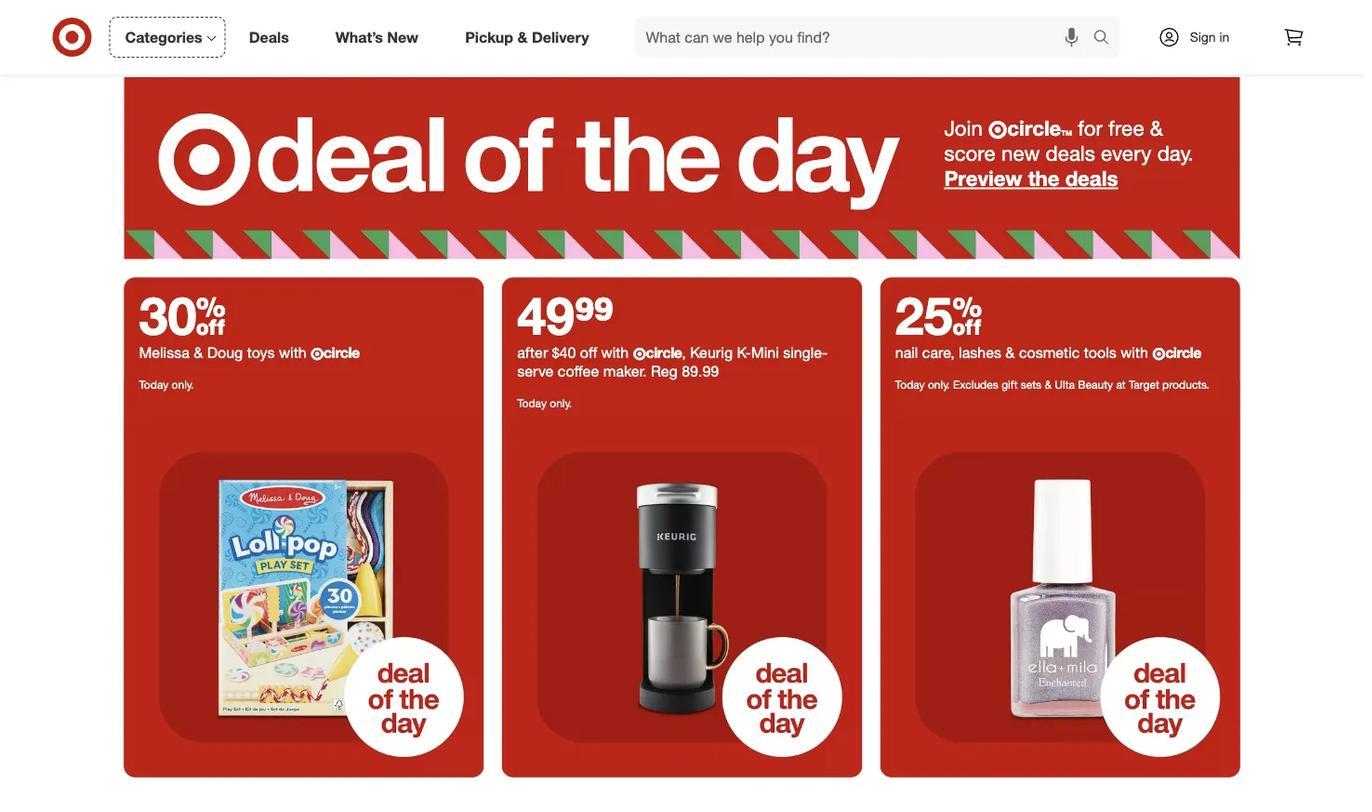 Task type: describe. For each thing, give the bounding box(es) containing it.
deal of the day image
[[503, 418, 862, 778]]

1 horizontal spatial only.
[[550, 396, 572, 410]]

single-
[[784, 344, 828, 362]]

circle for after $40 off with
[[646, 344, 682, 362]]

for
[[1079, 116, 1103, 142]]

& left doug
[[194, 344, 203, 362]]

circle for nail care, lashes & cosmetic tools with
[[1166, 344, 1202, 362]]

what's
[[336, 28, 383, 46]]

at
[[1117, 378, 1126, 392]]

the
[[1029, 166, 1060, 192]]

25
[[896, 284, 983, 347]]

nail care, lashes & cosmetic tools with
[[896, 344, 1153, 362]]

lashes
[[959, 344, 1002, 362]]

free
[[1109, 116, 1145, 142]]

day.
[[1158, 141, 1194, 167]]

1 horizontal spatial today
[[517, 396, 547, 410]]

49 99
[[517, 284, 614, 347]]

reg
[[651, 363, 678, 381]]

& left the ulta
[[1045, 378, 1052, 392]]

target deal of the day image for 25
[[881, 418, 1241, 778]]

today only. excludes gift sets & ulta beauty at target products.
[[896, 378, 1210, 392]]

maker.
[[604, 363, 647, 381]]

tools
[[1085, 344, 1117, 362]]

◎
[[989, 120, 1008, 140]]

99
[[575, 284, 614, 347]]

deals
[[249, 28, 289, 46]]

join
[[945, 116, 983, 142]]

89.99
[[682, 363, 719, 381]]

toys
[[247, 344, 275, 362]]

today for 30
[[139, 378, 169, 392]]

deals right the on the right of page
[[1066, 166, 1119, 192]]

today only. for melissa
[[139, 378, 194, 392]]

sign in link
[[1143, 17, 1259, 58]]

pickup
[[465, 28, 514, 46]]

melissa
[[139, 344, 190, 362]]

gift
[[1002, 378, 1018, 392]]

49
[[517, 284, 575, 347]]

sets
[[1021, 378, 1042, 392]]

& right lashes
[[1006, 344, 1015, 362]]

pickup & delivery
[[465, 28, 589, 46]]

doug
[[207, 344, 243, 362]]

after $40 off with
[[517, 344, 633, 362]]

for free & score new deals every day. preview the deals
[[945, 116, 1194, 192]]

ulta
[[1055, 378, 1075, 392]]

melissa & doug toys with
[[139, 344, 311, 362]]

,
[[682, 344, 686, 362]]

nail
[[896, 344, 919, 362]]



Task type: locate. For each thing, give the bounding box(es) containing it.
new
[[1002, 141, 1040, 167]]

every
[[1102, 141, 1152, 167]]

pickup & delivery link
[[450, 17, 613, 58]]

30
[[139, 284, 226, 347]]

target deal of the day image
[[124, 78, 1241, 260], [881, 418, 1241, 778], [124, 418, 484, 778]]

with right toys
[[279, 344, 307, 362]]

search button
[[1085, 17, 1130, 61]]

only. down care,
[[928, 378, 951, 392]]

only. down coffee
[[550, 396, 572, 410]]

target
[[1129, 378, 1160, 392]]

join ◎ circle tm
[[945, 116, 1073, 142]]

& right free
[[1151, 116, 1164, 142]]

, keurig k-mini single- serve coffee maker. reg 89.99
[[517, 344, 828, 381]]

& inside for free & score new deals every day. preview the deals
[[1151, 116, 1164, 142]]

in
[[1220, 29, 1230, 45]]

deals
[[1046, 141, 1096, 167], [1066, 166, 1119, 192]]

keurig
[[691, 344, 733, 362]]

What can we help you find? suggestions appear below search field
[[635, 17, 1098, 58]]

today only. down serve
[[517, 396, 572, 410]]

circle for melissa & doug toys with
[[324, 344, 360, 362]]

after
[[517, 344, 548, 362]]

circle
[[1008, 116, 1062, 142], [324, 344, 360, 362], [646, 344, 682, 362], [1166, 344, 1202, 362]]

only.
[[172, 378, 194, 392], [928, 378, 951, 392], [550, 396, 572, 410]]

care,
[[923, 344, 955, 362]]

search
[[1085, 30, 1130, 48]]

0 horizontal spatial today only.
[[139, 378, 194, 392]]

today down nail
[[896, 378, 925, 392]]

sign
[[1191, 29, 1217, 45]]

only. down melissa
[[172, 378, 194, 392]]

2 horizontal spatial today
[[896, 378, 925, 392]]

& inside pickup & delivery link
[[518, 28, 528, 46]]

preview
[[945, 166, 1023, 192]]

deals link
[[233, 17, 312, 58]]

$40
[[552, 344, 576, 362]]

what's new link
[[320, 17, 442, 58]]

only. for 30
[[172, 378, 194, 392]]

coffee
[[558, 363, 599, 381]]

1 horizontal spatial with
[[602, 344, 629, 362]]

categories link
[[109, 17, 226, 58]]

products.
[[1163, 378, 1210, 392]]

today down melissa
[[139, 378, 169, 392]]

2 horizontal spatial with
[[1121, 344, 1149, 362]]

today for 25
[[896, 378, 925, 392]]

tm
[[1062, 130, 1073, 138]]

&
[[518, 28, 528, 46], [1151, 116, 1164, 142], [194, 344, 203, 362], [1006, 344, 1015, 362], [1045, 378, 1052, 392]]

deals down tm
[[1046, 141, 1096, 167]]

what's new
[[336, 28, 419, 46]]

today only. down melissa
[[139, 378, 194, 392]]

3 with from the left
[[1121, 344, 1149, 362]]

today only.
[[139, 378, 194, 392], [517, 396, 572, 410]]

beauty
[[1079, 378, 1114, 392]]

cosmetic
[[1020, 344, 1080, 362]]

1 with from the left
[[279, 344, 307, 362]]

delivery
[[532, 28, 589, 46]]

2 horizontal spatial only.
[[928, 378, 951, 392]]

today down serve
[[517, 396, 547, 410]]

off
[[580, 344, 597, 362]]

only. for 25
[[928, 378, 951, 392]]

& right pickup
[[518, 28, 528, 46]]

today only. for after
[[517, 396, 572, 410]]

new
[[387, 28, 419, 46]]

mini
[[752, 344, 779, 362]]

serve
[[517, 363, 554, 381]]

today
[[139, 378, 169, 392], [896, 378, 925, 392], [517, 396, 547, 410]]

1 horizontal spatial today only.
[[517, 396, 572, 410]]

2 with from the left
[[602, 344, 629, 362]]

1 vertical spatial today only.
[[517, 396, 572, 410]]

categories
[[125, 28, 203, 46]]

with
[[279, 344, 307, 362], [602, 344, 629, 362], [1121, 344, 1149, 362]]

with up the maker.
[[602, 344, 629, 362]]

0 vertical spatial today only.
[[139, 378, 194, 392]]

target deal of the day image for 30
[[124, 418, 484, 778]]

k-
[[737, 344, 752, 362]]

0 horizontal spatial only.
[[172, 378, 194, 392]]

with up target
[[1121, 344, 1149, 362]]

0 horizontal spatial with
[[279, 344, 307, 362]]

score
[[945, 141, 996, 167]]

sign in
[[1191, 29, 1230, 45]]

excludes
[[954, 378, 999, 392]]

0 horizontal spatial today
[[139, 378, 169, 392]]



Task type: vqa. For each thing, say whether or not it's contained in the screenshot.
Target Deal of the Day image associated with 25
yes



